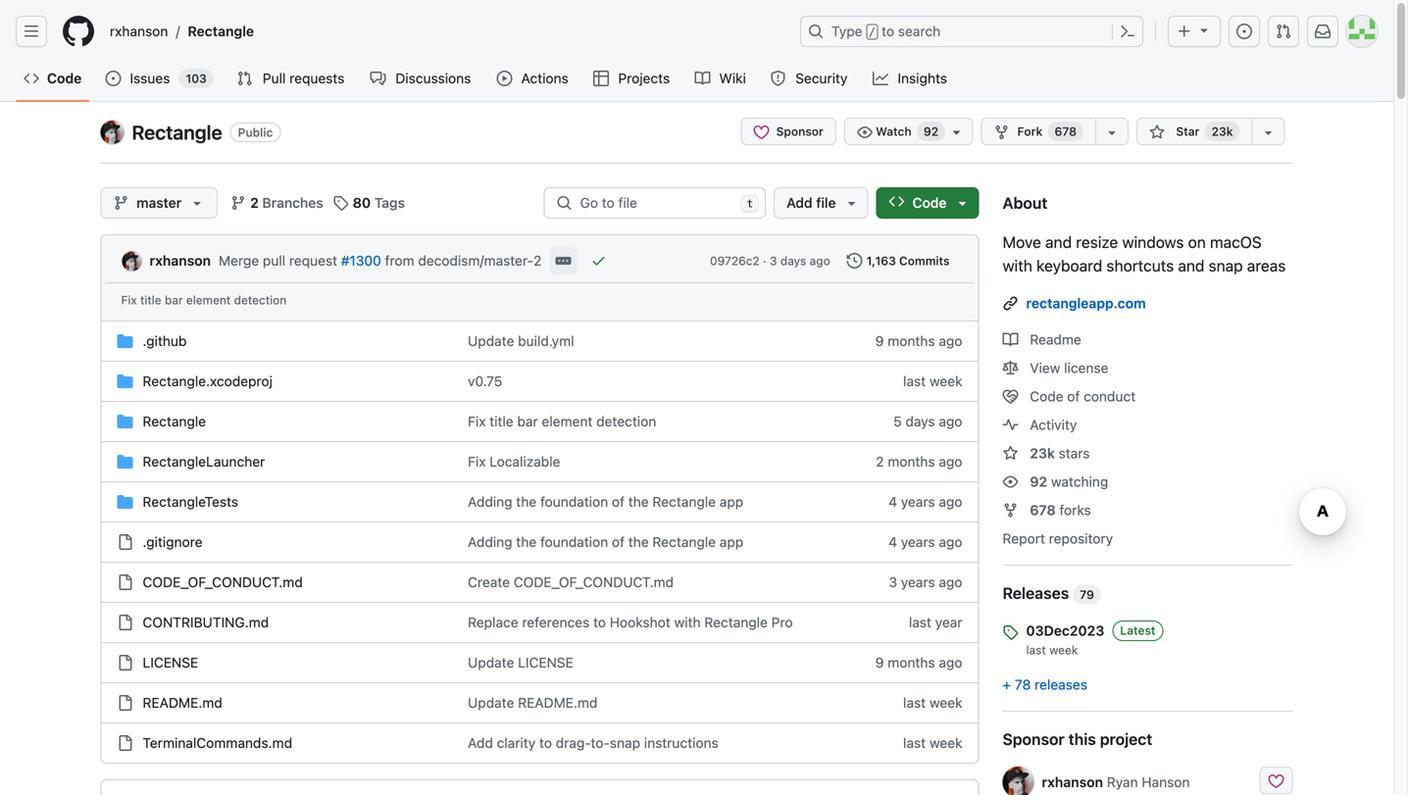 Task type: locate. For each thing, give the bounding box(es) containing it.
triangle down image left about
[[955, 195, 970, 211]]

stars
[[1059, 445, 1090, 461]]

/ for type
[[869, 25, 876, 39]]

fix localizable
[[468, 454, 560, 470]]

1 vertical spatial to
[[593, 614, 606, 631]]

9 months ago down 'commits'
[[875, 333, 962, 349]]

rectangletests link
[[143, 494, 238, 510]]

9 months ago for build.yml
[[875, 333, 962, 349]]

git pull request image left pull in the top of the page
[[237, 71, 253, 86]]

code right code image
[[913, 195, 947, 211]]

from decodism/master-2 link
[[385, 253, 542, 269]]

1 adding from the top
[[468, 494, 512, 510]]

0 vertical spatial sponsor
[[773, 125, 824, 138]]

security
[[795, 70, 848, 86]]

1 vertical spatial rxhanson
[[150, 253, 211, 269]]

add file
[[787, 195, 836, 211]]

0 vertical spatial git pull request image
[[1276, 24, 1291, 39]]

2 months from the top
[[888, 454, 935, 470]]

2 for 2 branches
[[250, 195, 259, 211]]

1 vertical spatial adding the foundation of the rectangle app
[[468, 534, 744, 550]]

1 vertical spatial code
[[913, 195, 947, 211]]

1 readme.md from the left
[[143, 695, 222, 711]]

directory image
[[117, 333, 133, 349], [117, 374, 133, 389]]

fix left localizable
[[468, 454, 486, 470]]

directory image
[[117, 414, 133, 430], [117, 454, 133, 470], [117, 494, 133, 510]]

1 foundation from the top
[[540, 494, 608, 510]]

months for fix localizable
[[888, 454, 935, 470]]

days right '·'
[[780, 254, 806, 268]]

replace references to hookshot with rectangle pro
[[468, 614, 793, 631]]

1 9 from the top
[[875, 333, 884, 349]]

directory image left ".github" link on the top left
[[117, 333, 133, 349]]

license
[[143, 655, 198, 671], [518, 655, 573, 671]]

1 directory image from the top
[[117, 414, 133, 430]]

rectangle inside rxhanson / rectangle
[[188, 23, 254, 39]]

1 vertical spatial 2
[[534, 253, 542, 269]]

+
[[1003, 677, 1011, 693]]

2 vertical spatial years
[[901, 574, 935, 590]]

move
[[1003, 233, 1041, 252]]

0 horizontal spatial to
[[539, 735, 552, 751]]

code_of_conduct.md up "replace references to hookshot with rectangle pro" link
[[514, 574, 674, 590]]

#1300
[[341, 253, 381, 269]]

with down move
[[1003, 256, 1032, 275]]

1 update from the top
[[468, 333, 514, 349]]

ago down year
[[939, 655, 962, 671]]

2 license from the left
[[518, 655, 573, 671]]

1 vertical spatial adding
[[468, 534, 512, 550]]

1 vertical spatial 9 months ago
[[875, 655, 962, 671]]

92
[[924, 125, 939, 138], [1030, 474, 1047, 490]]

0 horizontal spatial with
[[674, 614, 701, 631]]

repo forked image
[[1003, 503, 1018, 518]]

1 vertical spatial update
[[468, 655, 514, 671]]

3 years ago
[[889, 574, 962, 590]]

week for update readme.md
[[930, 695, 962, 711]]

0 vertical spatial 4 years ago
[[889, 494, 962, 510]]

1 vertical spatial of
[[612, 494, 625, 510]]

0 vertical spatial and
[[1045, 233, 1072, 252]]

hookshot
[[610, 614, 671, 631]]

bar up localizable
[[517, 413, 538, 430]]

adding down fix localizable
[[468, 494, 512, 510]]

add inside popup button
[[787, 195, 813, 211]]

23k down activity link
[[1030, 445, 1055, 461]]

0 vertical spatial foundation
[[540, 494, 608, 510]]

4 years ago
[[889, 494, 962, 510], [889, 534, 962, 550]]

1 adding the foundation of the rectangle app link from the top
[[468, 494, 744, 510]]

0 horizontal spatial code
[[47, 70, 82, 86]]

0 horizontal spatial issue opened image
[[105, 71, 121, 86]]

tag image
[[1003, 625, 1018, 640]]

4 years ago down 2 months ago
[[889, 494, 962, 510]]

0 vertical spatial update
[[468, 333, 514, 349]]

1 horizontal spatial triangle down image
[[844, 195, 860, 211]]

rxhanson link up issues
[[102, 16, 176, 47]]

snap inside the move and resize windows on macos with keyboard shortcuts and snap areas
[[1209, 256, 1243, 275]]

0 vertical spatial detection
[[234, 293, 287, 307]]

type
[[832, 23, 862, 39]]

1 vertical spatial sponsor
[[1003, 730, 1065, 749]]

to left drag-
[[539, 735, 552, 751]]

to-
[[591, 735, 610, 751]]

adding the foundation of the rectangle app link up create code_of_conduct.md link
[[468, 534, 744, 550]]

92 right watch
[[924, 125, 939, 138]]

2 code_of_conduct.md from the left
[[514, 574, 674, 590]]

license up readme.md link
[[143, 655, 198, 671]]

80
[[353, 195, 371, 211]]

add left clarity
[[468, 735, 493, 751]]

check image
[[591, 253, 606, 269]]

1 horizontal spatial license
[[518, 655, 573, 671]]

sponsor up @rxhanson icon
[[1003, 730, 1065, 749]]

code image
[[24, 71, 39, 86]]

update up "v0.75" link
[[468, 333, 514, 349]]

2 readme.md from the left
[[518, 695, 598, 711]]

2 vertical spatial code
[[1030, 388, 1064, 405]]

1,163
[[867, 254, 896, 268]]

snap right drag-
[[610, 735, 640, 751]]

activity link
[[1003, 417, 1077, 433]]

2 directory image from the top
[[117, 374, 133, 389]]

1 horizontal spatial readme.md
[[518, 695, 598, 711]]

update for update readme.md
[[468, 695, 514, 711]]

add
[[787, 195, 813, 211], [468, 735, 493, 751]]

2 vertical spatial rectangle link
[[143, 413, 206, 430]]

eye image
[[857, 125, 873, 140], [1003, 474, 1018, 490]]

app for rectangletests
[[720, 494, 744, 510]]

2 4 from the top
[[889, 534, 897, 550]]

adding for rectangletests
[[468, 494, 512, 510]]

rxhanson down sponsor this project
[[1042, 774, 1103, 790]]

0 vertical spatial of
[[1067, 388, 1080, 405]]

1 vertical spatial title
[[490, 413, 514, 430]]

fix down rxhanson icon
[[121, 293, 137, 307]]

0 vertical spatial 92
[[924, 125, 939, 138]]

1 horizontal spatial snap
[[1209, 256, 1243, 275]]

0 horizontal spatial triangle down image
[[189, 195, 205, 211]]

1 horizontal spatial 23k
[[1212, 125, 1233, 138]]

years up last year
[[901, 574, 935, 590]]

open commit details image
[[555, 253, 571, 269]]

ago up year
[[939, 574, 962, 590]]

eye image up repo forked image
[[1003, 474, 1018, 490]]

0 vertical spatial 23k
[[1212, 125, 1233, 138]]

title
[[140, 293, 161, 307], [490, 413, 514, 430]]

1 4 years ago from the top
[[889, 494, 962, 510]]

list
[[102, 16, 788, 47]]

code
[[47, 70, 82, 86], [913, 195, 947, 211], [1030, 388, 1064, 405]]

2 triangle down image from the left
[[844, 195, 860, 211]]

adding the foundation of the rectangle app link up the create code_of_conduct.md
[[468, 494, 744, 510]]

ago for rectanglelauncher
[[939, 454, 962, 470]]

code_of_conduct.md up contributing.md link
[[143, 574, 303, 590]]

directory image for rectangle.xcodeproj
[[117, 374, 133, 389]]

1 horizontal spatial 3
[[889, 574, 897, 590]]

star 23k
[[1173, 125, 1233, 138]]

references
[[522, 614, 590, 631]]

to left hookshot
[[593, 614, 606, 631]]

0 vertical spatial app
[[720, 494, 744, 510]]

1,163 commits link
[[838, 247, 959, 275]]

ago down 5 days ago
[[939, 454, 962, 470]]

months down 5 at the right of page
[[888, 454, 935, 470]]

last week
[[903, 373, 962, 389], [1026, 643, 1078, 657], [903, 695, 962, 711], [903, 735, 962, 751]]

git pull request image left notifications image
[[1276, 24, 1291, 39]]

rxhanson for rxhanson / rectangle
[[110, 23, 168, 39]]

pull
[[263, 253, 285, 269]]

title down rxhanson icon
[[140, 293, 161, 307]]

public
[[238, 126, 273, 139]]

5
[[894, 413, 902, 430]]

heart image
[[753, 125, 769, 140]]

3 months from the top
[[888, 655, 935, 671]]

#1300 link
[[341, 253, 381, 269]]

1 horizontal spatial sponsor
[[1003, 730, 1065, 749]]

tags
[[374, 195, 405, 211]]

foundation up create code_of_conduct.md link
[[540, 534, 608, 550]]

last for replace references to hookshot with rectangle pro
[[909, 614, 932, 631]]

code button
[[876, 187, 979, 219]]

foundation for rectangletests
[[540, 494, 608, 510]]

rectangle link up rectanglelauncher
[[143, 413, 206, 430]]

4 down 2 months ago
[[889, 494, 897, 510]]

rxhanson link
[[102, 16, 176, 47], [150, 253, 211, 269]]

92 down 23k stars
[[1030, 474, 1047, 490]]

graph image
[[873, 71, 888, 86]]

2 vertical spatial months
[[888, 655, 935, 671]]

2 vertical spatial to
[[539, 735, 552, 751]]

with
[[1003, 256, 1032, 275], [674, 614, 701, 631]]

rxhanson inside rxhanson / rectangle
[[110, 23, 168, 39]]

months down 1,163 commits at right top
[[888, 333, 935, 349]]

notifications image
[[1315, 24, 1331, 39]]

code_of_conduct.md
[[143, 574, 303, 590], [514, 574, 674, 590]]

rectangle link for directory icon for rectangle
[[143, 413, 206, 430]]

4 up 3 years ago
[[889, 534, 897, 550]]

sponsor right heart image
[[773, 125, 824, 138]]

rectangleapp.com
[[1026, 295, 1146, 311]]

1 vertical spatial adding the foundation of the rectangle app link
[[468, 534, 744, 550]]

add for add clarity to drag-to-snap instructions
[[468, 735, 493, 751]]

2 adding the foundation of the rectangle app from the top
[[468, 534, 744, 550]]

2 vertical spatial fix
[[468, 454, 486, 470]]

v0.75
[[468, 373, 502, 389]]

3
[[770, 254, 777, 268], [889, 574, 897, 590]]

adding the foundation of the rectangle app for rectangletests
[[468, 494, 744, 510]]

0 vertical spatial 4
[[889, 494, 897, 510]]

1 horizontal spatial 92
[[1030, 474, 1047, 490]]

triangle down image right master
[[189, 195, 205, 211]]

triangle down image for code
[[955, 195, 970, 211]]

releases
[[1003, 584, 1069, 603]]

sponsor inside button
[[773, 125, 824, 138]]

0 vertical spatial 2
[[250, 195, 259, 211]]

type / to search
[[832, 23, 941, 39]]

0 vertical spatial add
[[787, 195, 813, 211]]

adding the foundation of the rectangle app up create code_of_conduct.md link
[[468, 534, 744, 550]]

ago
[[810, 254, 830, 268], [939, 333, 962, 349], [939, 413, 962, 430], [939, 454, 962, 470], [939, 494, 962, 510], [939, 534, 962, 550], [939, 574, 962, 590], [939, 655, 962, 671]]

1 years from the top
[[901, 494, 935, 510]]

23k right star
[[1212, 125, 1233, 138]]

/ inside rxhanson / rectangle
[[176, 23, 180, 39]]

star image
[[1149, 125, 1165, 140]]

2 adding from the top
[[468, 534, 512, 550]]

2 years from the top
[[901, 534, 935, 550]]

sponsor this project
[[1003, 730, 1153, 749]]

update down replace
[[468, 655, 514, 671]]

rxhanson image
[[122, 252, 142, 271]]

directory image left rectangle.xcodeproj
[[117, 374, 133, 389]]

3 directory image from the top
[[117, 494, 133, 510]]

1 horizontal spatial and
[[1178, 256, 1205, 275]]

0 vertical spatial issue opened image
[[1237, 24, 1252, 39]]

fix
[[121, 293, 137, 307], [468, 413, 486, 430], [468, 454, 486, 470]]

0 vertical spatial adding the foundation of the rectangle app link
[[468, 494, 744, 510]]

1 license from the left
[[143, 655, 198, 671]]

last year
[[909, 614, 962, 631]]

1 triangle down image from the left
[[189, 195, 205, 211]]

adding the foundation of the rectangle app up the create code_of_conduct.md
[[468, 494, 744, 510]]

git pull request image inside pull requests link
[[237, 71, 253, 86]]

1 horizontal spatial /
[[869, 25, 876, 39]]

to for hookshot
[[593, 614, 606, 631]]

+ 78 releases link
[[1003, 677, 1087, 693]]

projects
[[618, 70, 670, 86]]

update
[[468, 333, 514, 349], [468, 655, 514, 671], [468, 695, 514, 711]]

rxhanson right rxhanson icon
[[150, 253, 211, 269]]

master
[[136, 195, 182, 211]]

80 tags
[[353, 195, 405, 211]]

1 horizontal spatial code_of_conduct.md
[[514, 574, 674, 590]]

months for update license
[[888, 655, 935, 671]]

4 years ago up 3 years ago
[[889, 534, 962, 550]]

triangle down image right 'file' at right
[[844, 195, 860, 211]]

fix title bar element detection link
[[468, 413, 656, 430]]

1 9 months ago from the top
[[875, 333, 962, 349]]

to for drag-
[[539, 735, 552, 751]]

months down last year
[[888, 655, 935, 671]]

/ inside type / to search
[[869, 25, 876, 39]]

1 directory image from the top
[[117, 333, 133, 349]]

last for v0.75
[[903, 373, 926, 389]]

comment discussion image
[[370, 71, 386, 86]]

3 triangle down image from the left
[[955, 195, 970, 211]]

rectangle link
[[180, 16, 262, 47], [132, 121, 222, 144], [143, 413, 206, 430]]

insights
[[898, 70, 947, 86]]

1 vertical spatial fix title bar element detection
[[468, 413, 656, 430]]

0 horizontal spatial element
[[186, 293, 231, 307]]

search image
[[557, 195, 572, 211]]

fix down "v0.75" link
[[468, 413, 486, 430]]

4 for .gitignore
[[889, 534, 897, 550]]

678 right fork at right
[[1055, 125, 1077, 138]]

adding up create
[[468, 534, 512, 550]]

issue opened image right triangle down icon
[[1237, 24, 1252, 39]]

readme.md up drag-
[[518, 695, 598, 711]]

eye image down insights link
[[857, 125, 873, 140]]

1 horizontal spatial issue opened image
[[1237, 24, 1252, 39]]

add left 'file' at right
[[787, 195, 813, 211]]

owner avatar image
[[101, 121, 124, 144]]

element up localizable
[[542, 413, 593, 430]]

0 vertical spatial code
[[47, 70, 82, 86]]

year
[[935, 614, 962, 631]]

0 vertical spatial rxhanson link
[[102, 16, 176, 47]]

2 vertical spatial update
[[468, 695, 514, 711]]

ago for rectangle
[[939, 413, 962, 430]]

3 years from the top
[[901, 574, 935, 590]]

triangle down image
[[189, 195, 205, 211], [844, 195, 860, 211], [955, 195, 970, 211]]

code right code icon
[[47, 70, 82, 86]]

2 horizontal spatial to
[[882, 23, 894, 39]]

2 directory image from the top
[[117, 454, 133, 470]]

ago down 2 months ago
[[939, 494, 962, 510]]

commits
[[899, 254, 950, 268]]

1 horizontal spatial 2
[[534, 253, 542, 269]]

1 vertical spatial directory image
[[117, 454, 133, 470]]

readme.md link
[[143, 695, 222, 711]]

1 vertical spatial snap
[[610, 735, 640, 751]]

update up clarity
[[468, 695, 514, 711]]

23025 users starred this repository element
[[1205, 122, 1240, 141]]

0 vertical spatial rxhanson
[[110, 23, 168, 39]]

insights link
[[865, 64, 957, 93]]

1 vertical spatial 3
[[889, 574, 897, 590]]

fix for rectanglelauncher
[[468, 454, 486, 470]]

rxhanson for rxhanson
[[150, 253, 211, 269]]

forks
[[1060, 502, 1091, 518]]

update for update license
[[468, 655, 514, 671]]

0 horizontal spatial detection
[[234, 293, 287, 307]]

2 4 years ago from the top
[[889, 534, 962, 550]]

ago left book image
[[939, 333, 962, 349]]

years down 2 months ago
[[901, 494, 935, 510]]

days right 5 at the right of page
[[906, 413, 935, 430]]

snap down macos
[[1209, 256, 1243, 275]]

2 app from the top
[[720, 534, 744, 550]]

0 horizontal spatial fix title bar element detection
[[121, 293, 287, 307]]

2 vertical spatial of
[[612, 534, 625, 550]]

2 update from the top
[[468, 655, 514, 671]]

shield image
[[770, 71, 786, 86]]

1 app from the top
[[720, 494, 744, 510]]

repo forked image
[[994, 125, 1009, 140]]

and up keyboard
[[1045, 233, 1072, 252]]

+ 78 releases
[[1003, 677, 1087, 693]]

0 horizontal spatial add
[[468, 735, 493, 751]]

4 years ago for rectangletests
[[889, 494, 962, 510]]

2 horizontal spatial triangle down image
[[955, 195, 970, 211]]

fix title bar element detection up localizable
[[468, 413, 656, 430]]

9 for update build.yml
[[875, 333, 884, 349]]

9 months ago down last year
[[875, 655, 962, 671]]

bar up ".github" link on the top left
[[165, 293, 183, 307]]

add for add file
[[787, 195, 813, 211]]

play image
[[496, 71, 512, 86]]

0 vertical spatial 9
[[875, 333, 884, 349]]

hanson
[[1142, 774, 1190, 790]]

4 years ago for .gitignore
[[889, 534, 962, 550]]

title up fix localizable link
[[490, 413, 514, 430]]

to left search on the top right of page
[[882, 23, 894, 39]]

with right hookshot
[[674, 614, 701, 631]]

2 horizontal spatial 2
[[876, 454, 884, 470]]

sponsor for sponsor
[[773, 125, 824, 138]]

678
[[1055, 125, 1077, 138], [1030, 502, 1056, 518]]

fix title bar element detection down merge
[[121, 293, 287, 307]]

ago for license
[[939, 655, 962, 671]]

license down references
[[518, 655, 573, 671]]

code down the 'view'
[[1030, 388, 1064, 405]]

link image
[[1003, 296, 1018, 311]]

rxhanson link right rxhanson icon
[[150, 253, 211, 269]]

last week for add clarity to drag-to-snap instructions
[[903, 735, 962, 751]]

adding for .gitignore
[[468, 534, 512, 550]]

0 vertical spatial directory image
[[117, 414, 133, 430]]

readme.md
[[143, 695, 222, 711], [518, 695, 598, 711]]

1 vertical spatial app
[[720, 534, 744, 550]]

09726c2 link
[[710, 252, 760, 270]]

1 4 from the top
[[889, 494, 897, 510]]

0 horizontal spatial 2
[[250, 195, 259, 211]]

1 vertical spatial 23k
[[1030, 445, 1055, 461]]

foundation down localizable
[[540, 494, 608, 510]]

rxhanson up issues
[[110, 23, 168, 39]]

wiki
[[719, 70, 746, 86]]

1 horizontal spatial code
[[913, 195, 947, 211]]

92 for 92 watching
[[1030, 474, 1047, 490]]

fix title bar element detection
[[121, 293, 287, 307], [468, 413, 656, 430]]

ago up 3 years ago
[[939, 534, 962, 550]]

issue opened image
[[1237, 24, 1252, 39], [105, 71, 121, 86]]

0 vertical spatial months
[[888, 333, 935, 349]]

element down merge
[[186, 293, 231, 307]]

readme.md down license link
[[143, 695, 222, 711]]

2 adding the foundation of the rectangle app link from the top
[[468, 534, 744, 550]]

issue opened image left issues
[[105, 71, 121, 86]]

0 vertical spatial adding the foundation of the rectangle app
[[468, 494, 744, 510]]

rectangle link up 103
[[180, 16, 262, 47]]

0 horizontal spatial 92
[[924, 125, 939, 138]]

678 up report repository link
[[1030, 502, 1056, 518]]

rectangle link down 103
[[132, 121, 222, 144]]

2 9 from the top
[[875, 655, 884, 671]]

2 vertical spatial 2
[[876, 454, 884, 470]]

3 update from the top
[[468, 695, 514, 711]]

triangle down image for master
[[189, 195, 205, 211]]

rectangle.xcodeproj
[[143, 373, 272, 389]]

2 9 months ago from the top
[[875, 655, 962, 671]]

and down on
[[1178, 256, 1205, 275]]

1 adding the foundation of the rectangle app from the top
[[468, 494, 744, 510]]

0 horizontal spatial eye image
[[857, 125, 873, 140]]

ago up 2 months ago
[[939, 413, 962, 430]]

1 vertical spatial 4
[[889, 534, 897, 550]]

ago for rectangletests
[[939, 494, 962, 510]]

1 vertical spatial git pull request image
[[237, 71, 253, 86]]

0 horizontal spatial /
[[176, 23, 180, 39]]

triangle down image
[[1196, 22, 1212, 38]]

4 for rectangletests
[[889, 494, 897, 510]]

1 vertical spatial 92
[[1030, 474, 1047, 490]]

1 months from the top
[[888, 333, 935, 349]]

requests
[[289, 70, 345, 86]]

years up 3 years ago
[[901, 534, 935, 550]]

1 horizontal spatial eye image
[[1003, 474, 1018, 490]]

1 vertical spatial years
[[901, 534, 935, 550]]

conduct
[[1084, 388, 1136, 405]]

2 foundation from the top
[[540, 534, 608, 550]]

.github
[[143, 333, 187, 349]]

git pull request image
[[1276, 24, 1291, 39], [237, 71, 253, 86]]

license link
[[143, 655, 198, 671]]

and
[[1045, 233, 1072, 252], [1178, 256, 1205, 275]]

0 vertical spatial rectangle link
[[180, 16, 262, 47]]

last for update readme.md
[[903, 695, 926, 711]]

0 vertical spatial element
[[186, 293, 231, 307]]

sponsor button
[[741, 118, 836, 145]]

adding the foundation of the rectangle app link for rectangletests
[[468, 494, 744, 510]]

week for v0.75
[[930, 373, 962, 389]]



Task type: describe. For each thing, give the bounding box(es) containing it.
Go to file text field
[[580, 188, 733, 218]]

add clarity to drag-to-snap instructions link
[[468, 735, 719, 751]]

star
[[1176, 125, 1200, 138]]

0 horizontal spatial bar
[[165, 293, 183, 307]]

1 code_of_conduct.md from the left
[[143, 574, 303, 590]]

directory image for rectangletests
[[117, 494, 133, 510]]

1 horizontal spatial fix title bar element detection
[[468, 413, 656, 430]]

windows
[[1122, 233, 1184, 252]]

years for .gitignore
[[901, 534, 935, 550]]

2 for 2 months ago
[[876, 454, 884, 470]]

2 horizontal spatial code
[[1030, 388, 1064, 405]]

fork 678
[[1017, 125, 1077, 138]]

update build.yml link
[[468, 333, 574, 349]]

book image
[[1003, 332, 1018, 348]]

homepage image
[[63, 16, 94, 47]]

resize
[[1076, 233, 1118, 252]]

with inside the move and resize windows on macos with keyboard shortcuts and snap areas
[[1003, 256, 1032, 275]]

·
[[763, 254, 766, 268]]

1 vertical spatial days
[[906, 413, 935, 430]]

merge pull request #1300 from decodism/master-2
[[219, 253, 542, 269]]

view license link
[[1003, 360, 1109, 376]]

2 months ago
[[876, 454, 962, 470]]

branches
[[262, 195, 323, 211]]

create code_of_conduct.md
[[468, 574, 674, 590]]

contributing.md
[[143, 614, 269, 631]]

directory image for rectangle
[[117, 414, 133, 430]]

0 vertical spatial eye image
[[857, 125, 873, 140]]

pulse image
[[1003, 417, 1018, 433]]

1 horizontal spatial detection
[[596, 413, 656, 430]]

master button
[[101, 187, 218, 219]]

code of conduct image
[[1003, 389, 1018, 405]]

ago for .gitignore
[[939, 534, 962, 550]]

directory image for .github
[[117, 333, 133, 349]]

watch
[[873, 125, 915, 138]]

1 vertical spatial with
[[674, 614, 701, 631]]

0 vertical spatial fix
[[121, 293, 137, 307]]

pull
[[263, 70, 286, 86]]

0 vertical spatial fix title bar element detection
[[121, 293, 287, 307]]

foundation for .gitignore
[[540, 534, 608, 550]]

rectangletests
[[143, 494, 238, 510]]

keyboard
[[1037, 256, 1102, 275]]

triangle down image inside add file popup button
[[844, 195, 860, 211]]

update build.yml
[[468, 333, 574, 349]]

last for add clarity to drag-to-snap instructions
[[903, 735, 926, 751]]

.gitignore link
[[143, 534, 203, 550]]

view
[[1030, 360, 1060, 376]]

92 for 92
[[924, 125, 939, 138]]

history image
[[847, 253, 863, 269]]

drag-
[[556, 735, 591, 751]]

plus image
[[1177, 24, 1192, 39]]

code image
[[889, 194, 905, 209]]

of for rectangletests
[[612, 494, 625, 510]]

week for add clarity to drag-to-snap instructions
[[930, 735, 962, 751]]

merge pull request link
[[219, 253, 337, 269]]

issue opened image for the top git pull request image
[[1237, 24, 1252, 39]]

pull requests
[[263, 70, 345, 86]]

678 forks
[[1030, 502, 1091, 518]]

@rxhanson image
[[1003, 767, 1034, 795]]

0 vertical spatial days
[[780, 254, 806, 268]]

list containing rxhanson / rectangle
[[102, 16, 788, 47]]

/ for rxhanson
[[176, 23, 180, 39]]

command palette image
[[1120, 24, 1136, 39]]

0 vertical spatial 3
[[770, 254, 777, 268]]

areas
[[1247, 256, 1286, 275]]

years for rectangletests
[[901, 494, 935, 510]]

book image
[[695, 71, 711, 86]]

update license link
[[468, 655, 573, 671]]

issue opened image for git pull request image inside pull requests link
[[105, 71, 121, 86]]

git branch image
[[113, 195, 129, 211]]

0 horizontal spatial and
[[1045, 233, 1072, 252]]

create code_of_conduct.md link
[[468, 574, 674, 590]]

code of conduct link
[[1003, 388, 1136, 405]]

09726c2
[[710, 254, 760, 268]]

report repository
[[1003, 531, 1113, 547]]

adding the foundation of the rectangle app for .gitignore
[[468, 534, 744, 550]]

code inside code popup button
[[913, 195, 947, 211]]

2 branches
[[250, 195, 323, 211]]

9 months ago for license
[[875, 655, 962, 671]]

actions
[[521, 70, 569, 86]]

0 horizontal spatial 23k
[[1030, 445, 1055, 461]]

fork
[[1017, 125, 1043, 138]]

tag image
[[333, 195, 349, 211]]

table image
[[593, 71, 609, 86]]

search
[[898, 23, 941, 39]]

of for .gitignore
[[612, 534, 625, 550]]

1 vertical spatial and
[[1178, 256, 1205, 275]]

app for .gitignore
[[720, 534, 744, 550]]

0 vertical spatial title
[[140, 293, 161, 307]]

ago for .github
[[939, 333, 962, 349]]

code link
[[16, 64, 90, 93]]

activity
[[1030, 417, 1077, 433]]

.gitignore
[[143, 534, 203, 550]]

terminalcommands.md
[[143, 735, 292, 751]]

from
[[385, 253, 414, 269]]

1 vertical spatial bar
[[517, 413, 538, 430]]

issues
[[130, 70, 170, 86]]

git branch image
[[231, 195, 246, 211]]

79
[[1080, 588, 1094, 602]]

fix localizable link
[[468, 454, 560, 470]]

to for search
[[882, 23, 894, 39]]

update readme.md
[[468, 695, 598, 711]]

1 vertical spatial eye image
[[1003, 474, 1018, 490]]

rectangle link for "owner avatar"
[[132, 121, 222, 144]]

star image
[[1003, 446, 1018, 461]]

ago left the history image
[[810, 254, 830, 268]]

code inside code link
[[47, 70, 82, 86]]

file
[[816, 195, 836, 211]]

see your forks of this repository image
[[1104, 125, 1120, 140]]

releases 79
[[1003, 584, 1094, 603]]

repository files element
[[101, 781, 902, 795]]

pull requests link
[[229, 64, 354, 93]]

merge
[[219, 253, 259, 269]]

law image
[[1003, 360, 1018, 376]]

on
[[1188, 233, 1206, 252]]

t
[[747, 198, 753, 210]]

code_of_conduct.md link
[[143, 574, 303, 590]]

clarity
[[497, 735, 536, 751]]

ago for code_of_conduct.md
[[939, 574, 962, 590]]

add file button
[[774, 187, 868, 219]]

1 vertical spatial rxhanson link
[[150, 253, 211, 269]]

rectangle.xcodeproj link
[[143, 373, 272, 389]]

pro
[[771, 614, 793, 631]]

.github link
[[143, 333, 187, 349]]

localizable
[[490, 454, 560, 470]]

months for update build.yml
[[888, 333, 935, 349]]

move and resize windows on macos with keyboard shortcuts and snap areas
[[1003, 233, 1286, 275]]

years for code_of_conduct.md
[[901, 574, 935, 590]]

update readme.md link
[[468, 695, 598, 711]]

1 vertical spatial element
[[542, 413, 593, 430]]

1 vertical spatial 678
[[1030, 502, 1056, 518]]

report repository link
[[1003, 531, 1113, 547]]

contributing.md link
[[143, 614, 269, 631]]

adding the foundation of the rectangle app link for .gitignore
[[468, 534, 744, 550]]

build.yml
[[518, 333, 574, 349]]

readme
[[1026, 331, 1081, 348]]

sponsor for sponsor this project
[[1003, 730, 1065, 749]]

update license
[[468, 655, 573, 671]]

fix for rectangle
[[468, 413, 486, 430]]

directory image for rectanglelauncher
[[117, 454, 133, 470]]

last week for update readme.md
[[903, 695, 962, 711]]

this
[[1069, 730, 1096, 749]]

create
[[468, 574, 510, 590]]

add this repository to a list image
[[1261, 125, 1276, 140]]

heart image
[[1268, 774, 1284, 789]]

0 vertical spatial 678
[[1055, 125, 1077, 138]]

update for update build.yml
[[468, 333, 514, 349]]

1,163 commits
[[867, 254, 950, 268]]

last week for v0.75
[[903, 373, 962, 389]]

rxhanson / rectangle
[[110, 23, 254, 39]]

9 for update license
[[875, 655, 884, 671]]

23k stars
[[1030, 445, 1090, 461]]

v0.75 link
[[468, 373, 502, 389]]

rxhanson for rxhanson ryan hanson
[[1042, 774, 1103, 790]]

security link
[[763, 64, 857, 93]]

instructions
[[644, 735, 719, 751]]



Task type: vqa. For each thing, say whether or not it's contained in the screenshot.


